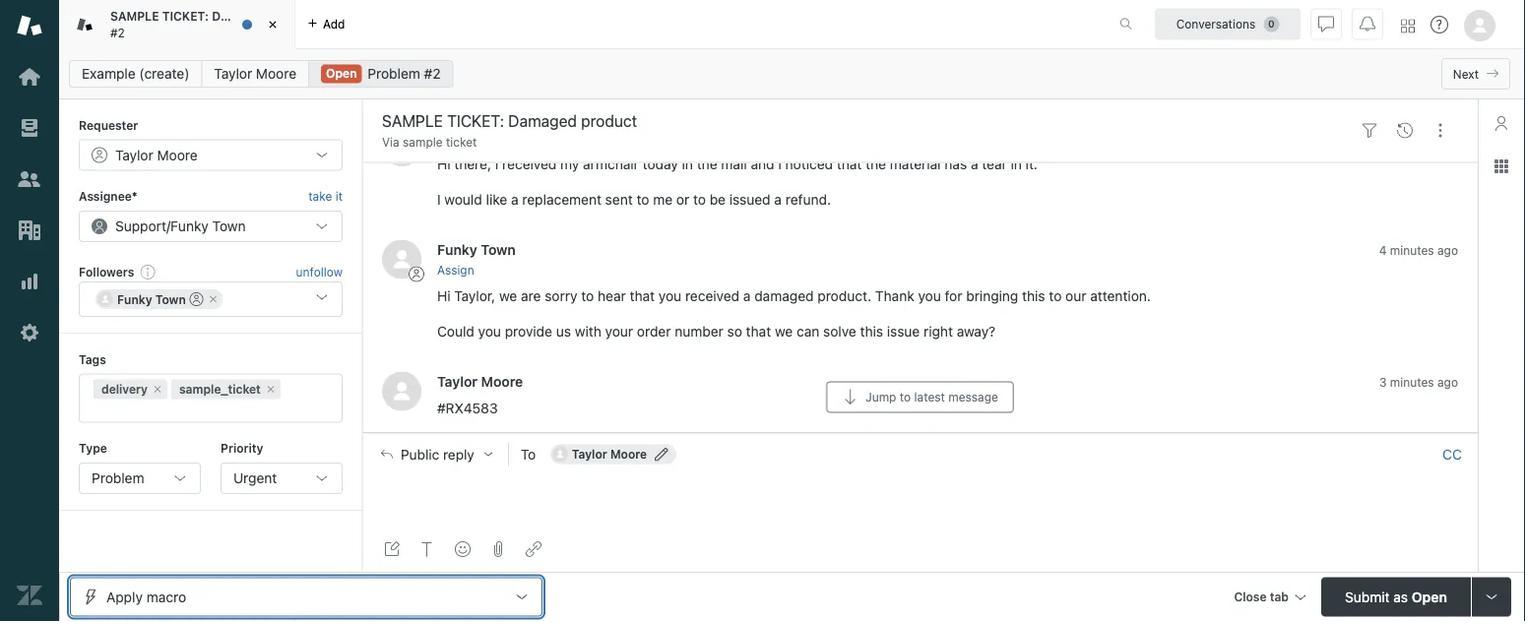 Task type: locate. For each thing, give the bounding box(es) containing it.
2 horizontal spatial town
[[481, 241, 516, 257]]

close tab button
[[1226, 578, 1314, 620]]

taylor down requester
[[115, 147, 153, 163]]

avatar image up public
[[382, 371, 422, 411]]

1 horizontal spatial in
[[1011, 155, 1022, 171]]

moore up #rx4583 on the left of page
[[481, 373, 523, 389]]

admin image
[[17, 320, 42, 346]]

1 vertical spatial minutes
[[1390, 375, 1435, 389]]

to left hear
[[581, 287, 594, 304]]

0 horizontal spatial i
[[437, 190, 441, 207]]

1 vertical spatial received
[[685, 287, 740, 304]]

hide composer image
[[913, 425, 928, 441]]

4
[[1380, 243, 1387, 256]]

mail
[[721, 155, 747, 171]]

tags
[[79, 353, 106, 367]]

i right "and"
[[778, 155, 782, 171]]

minutes right 3
[[1390, 375, 1435, 389]]

can
[[797, 323, 820, 339]]

as
[[1394, 589, 1409, 605]]

taylor moore inside conversationlabel log
[[437, 373, 523, 389]]

1 ago from the top
[[1438, 243, 1459, 256]]

funky for funky town assign
[[437, 241, 477, 257]]

funky inside funky town assign
[[437, 241, 477, 257]]

1 hi from the top
[[437, 155, 451, 171]]

#2 up via sample ticket
[[424, 65, 441, 82]]

funky right the funkytownclown1@gmail.com image at the top of page
[[117, 293, 152, 306]]

1 avatar image from the top
[[382, 239, 422, 279]]

0 horizontal spatial we
[[499, 287, 517, 304]]

taylor moore link
[[201, 60, 309, 88], [437, 373, 523, 389]]

1 vertical spatial ago
[[1438, 375, 1459, 389]]

moore inside requester element
[[157, 147, 198, 163]]

1 horizontal spatial remove image
[[265, 384, 277, 396]]

conversations
[[1177, 17, 1256, 31]]

like
[[486, 190, 507, 207]]

main element
[[0, 0, 59, 621]]

moore inside secondary element
[[256, 65, 297, 82]]

problem up via
[[368, 65, 420, 82]]

tabs tab list
[[59, 0, 1099, 49]]

would
[[445, 190, 482, 207]]

1 horizontal spatial taylor moore link
[[437, 373, 523, 389]]

remove image for delivery
[[152, 384, 163, 396]]

moore up the support / funky town
[[157, 147, 198, 163]]

jump
[[866, 390, 897, 404]]

hi down assign
[[437, 287, 451, 304]]

in
[[682, 155, 693, 171], [1011, 155, 1022, 171]]

insert emojis image
[[455, 542, 471, 557]]

button displays agent's chat status as invisible. image
[[1319, 16, 1335, 32]]

ago right the 4
[[1438, 243, 1459, 256]]

0 vertical spatial taylor moore link
[[201, 60, 309, 88]]

problem inside secondary element
[[368, 65, 420, 82]]

today
[[643, 155, 678, 171]]

i left would
[[437, 190, 441, 207]]

hi for hi taylor, we are sorry to hear that you received a damaged product. thank you for bringing this to our attention.
[[437, 287, 451, 304]]

avatar image
[[382, 239, 422, 279], [382, 371, 422, 411]]

number
[[675, 323, 724, 339]]

received up could you provide us with your order number so that we can solve this issue right away? at bottom
[[685, 287, 740, 304]]

ago
[[1438, 243, 1459, 256], [1438, 375, 1459, 389]]

1 horizontal spatial problem
[[368, 65, 420, 82]]

2 remove image from the left
[[265, 384, 277, 396]]

1 horizontal spatial #2
[[424, 65, 441, 82]]

requester
[[79, 118, 138, 132]]

to
[[637, 190, 649, 207], [693, 190, 706, 207], [581, 287, 594, 304], [1049, 287, 1062, 304], [900, 390, 911, 404]]

0 horizontal spatial problem
[[92, 470, 144, 487]]

2 horizontal spatial that
[[837, 155, 862, 171]]

to left our
[[1049, 287, 1062, 304]]

0 horizontal spatial this
[[860, 323, 884, 339]]

received left my
[[502, 155, 557, 171]]

2 vertical spatial town
[[155, 293, 186, 306]]

assignee* element
[[79, 211, 343, 242]]

0 vertical spatial received
[[502, 155, 557, 171]]

minutes
[[1390, 243, 1435, 256], [1390, 375, 1435, 389]]

that right hear
[[630, 287, 655, 304]]

1 vertical spatial town
[[481, 241, 516, 257]]

town left user is an agent "image"
[[155, 293, 186, 306]]

you left for
[[918, 287, 941, 304]]

/
[[166, 218, 170, 234]]

unfollow button
[[296, 263, 343, 281]]

in right today
[[682, 155, 693, 171]]

1 horizontal spatial open
[[1412, 589, 1448, 605]]

0 vertical spatial minutes
[[1390, 243, 1435, 256]]

taylor moore up #rx4583 on the left of page
[[437, 373, 523, 389]]

0 vertical spatial problem
[[368, 65, 420, 82]]

2 minutes from the top
[[1390, 375, 1435, 389]]

funky up assign button
[[437, 241, 477, 257]]

add attachment image
[[490, 542, 506, 557]]

hi down via sample ticket
[[437, 155, 451, 171]]

right
[[924, 323, 953, 339]]

0 horizontal spatial you
[[478, 323, 501, 339]]

0 horizontal spatial in
[[682, 155, 693, 171]]

1 horizontal spatial town
[[212, 218, 246, 234]]

funky inside option
[[117, 293, 152, 306]]

taylor moore link inside conversationlabel log
[[437, 373, 523, 389]]

remove image right sample_ticket
[[265, 384, 277, 396]]

has
[[945, 155, 967, 171]]

the left material at the right of the page
[[866, 155, 886, 171]]

take it
[[309, 189, 343, 203]]

product
[[270, 9, 316, 23]]

ticket:
[[162, 9, 209, 23]]

add link (cmd k) image
[[526, 542, 542, 557]]

#2 down sample
[[110, 26, 125, 39]]

taylor moore link down close icon
[[201, 60, 309, 88]]

minutes right the 4
[[1390, 243, 1435, 256]]

reporting image
[[17, 269, 42, 294]]

3 minutes ago
[[1380, 375, 1459, 389]]

0 horizontal spatial taylor moore link
[[201, 60, 309, 88]]

example (create)
[[82, 65, 190, 82]]

0 vertical spatial ago
[[1438, 243, 1459, 256]]

bringing
[[966, 287, 1019, 304]]

next button
[[1442, 58, 1511, 90]]

add
[[323, 17, 345, 31]]

taylor moore down close icon
[[214, 65, 297, 82]]

2 horizontal spatial i
[[778, 155, 782, 171]]

that right 'so'
[[746, 323, 771, 339]]

town
[[212, 218, 246, 234], [481, 241, 516, 257], [155, 293, 186, 306]]

apply
[[106, 589, 143, 605]]

followers element
[[79, 282, 343, 317]]

2 in from the left
[[1011, 155, 1022, 171]]

i right there,
[[495, 155, 499, 171]]

1 vertical spatial that
[[630, 287, 655, 304]]

this right bringing
[[1022, 287, 1046, 304]]

Subject field
[[378, 109, 1348, 133]]

we
[[499, 287, 517, 304], [775, 323, 793, 339]]

to inside button
[[900, 390, 911, 404]]

example
[[82, 65, 136, 82]]

2 the from the left
[[866, 155, 886, 171]]

0 horizontal spatial town
[[155, 293, 186, 306]]

1 vertical spatial funky
[[437, 241, 477, 257]]

funky for funky town
[[117, 293, 152, 306]]

town right /
[[212, 218, 246, 234]]

funky town option
[[96, 290, 223, 309]]

a
[[971, 155, 979, 171], [511, 190, 519, 207], [775, 190, 782, 207], [743, 287, 751, 304]]

open
[[326, 66, 357, 80], [1412, 589, 1448, 605]]

0 horizontal spatial the
[[697, 155, 718, 171]]

funky right support
[[170, 218, 209, 234]]

order
[[637, 323, 671, 339]]

2 ago from the top
[[1438, 375, 1459, 389]]

1 horizontal spatial we
[[775, 323, 793, 339]]

2 horizontal spatial funky
[[437, 241, 477, 257]]

open down add
[[326, 66, 357, 80]]

0 horizontal spatial funky
[[117, 293, 152, 306]]

public reply button
[[363, 434, 508, 475]]

taylor moore link up #rx4583 on the left of page
[[437, 373, 523, 389]]

for
[[945, 287, 963, 304]]

displays possible ticket submission types image
[[1484, 589, 1500, 605]]

0 vertical spatial #2
[[110, 26, 125, 39]]

problem for problem #2
[[368, 65, 420, 82]]

2 avatar image from the top
[[382, 371, 422, 411]]

0 vertical spatial we
[[499, 287, 517, 304]]

the left mail
[[697, 155, 718, 171]]

conversations button
[[1155, 8, 1301, 40]]

and
[[751, 155, 775, 171]]

filter image
[[1362, 123, 1378, 139]]

problem inside popup button
[[92, 470, 144, 487]]

funky town link
[[437, 241, 516, 257]]

0 vertical spatial hi
[[437, 155, 451, 171]]

taylor.moore@example.com image
[[552, 447, 568, 462]]

moore down close icon
[[256, 65, 297, 82]]

this
[[1022, 287, 1046, 304], [860, 323, 884, 339]]

we left the can
[[775, 323, 793, 339]]

0 vertical spatial open
[[326, 66, 357, 80]]

ticket
[[446, 135, 477, 149]]

2 hi from the top
[[437, 287, 451, 304]]

taylor moore inside requester element
[[115, 147, 198, 163]]

town inside funky town assign
[[481, 241, 516, 257]]

refund.
[[786, 190, 831, 207]]

in left 'it.'
[[1011, 155, 1022, 171]]

this left issue
[[860, 323, 884, 339]]

1 vertical spatial avatar image
[[382, 371, 422, 411]]

open right "as"
[[1412, 589, 1448, 605]]

1 vertical spatial hi
[[437, 287, 451, 304]]

you right could
[[478, 323, 501, 339]]

replacement
[[522, 190, 602, 207]]

0 vertical spatial funky
[[170, 218, 209, 234]]

1 horizontal spatial that
[[746, 323, 771, 339]]

minutes for #rx4583
[[1390, 375, 1435, 389]]

conversationlabel log
[[362, 111, 1478, 433]]

i
[[495, 155, 499, 171], [778, 155, 782, 171], [437, 190, 441, 207]]

1 vertical spatial #2
[[424, 65, 441, 82]]

0 vertical spatial town
[[212, 218, 246, 234]]

0 horizontal spatial open
[[326, 66, 357, 80]]

sample_ticket
[[179, 383, 261, 397]]

minutes for hi taylor, we are sorry to hear that you received a damaged product. thank you for bringing this to our attention.
[[1390, 243, 1435, 256]]

1 vertical spatial taylor moore link
[[437, 373, 523, 389]]

1 vertical spatial we
[[775, 323, 793, 339]]

0 horizontal spatial that
[[630, 287, 655, 304]]

you up order
[[659, 287, 682, 304]]

cc
[[1443, 446, 1462, 462]]

taylor moore down requester
[[115, 147, 198, 163]]

0 horizontal spatial remove image
[[152, 384, 163, 396]]

secondary element
[[59, 54, 1526, 94]]

tab
[[59, 0, 316, 49]]

funky town assign
[[437, 241, 516, 277]]

1 vertical spatial this
[[860, 323, 884, 339]]

1 remove image from the left
[[152, 384, 163, 396]]

town inside option
[[155, 293, 186, 306]]

0 horizontal spatial #2
[[110, 26, 125, 39]]

requester element
[[79, 139, 343, 171]]

taylor up #rx4583 on the left of page
[[437, 373, 478, 389]]

town down like
[[481, 241, 516, 257]]

ago right 3
[[1438, 375, 1459, 389]]

be
[[710, 190, 726, 207]]

0 vertical spatial this
[[1022, 287, 1046, 304]]

remove image right delivery
[[152, 384, 163, 396]]

get started image
[[17, 64, 42, 90]]

reply
[[443, 446, 474, 462]]

remove image
[[152, 384, 163, 396], [265, 384, 277, 396]]

your
[[605, 323, 633, 339]]

hi for hi there, i received my armchair today in the mail and i noticed that the material has a tear in it.
[[437, 155, 451, 171]]

1 horizontal spatial funky
[[170, 218, 209, 234]]

it.
[[1026, 155, 1038, 171]]

2 vertical spatial funky
[[117, 293, 152, 306]]

to right jump
[[900, 390, 911, 404]]

avatar image left assign
[[382, 239, 422, 279]]

that
[[837, 155, 862, 171], [630, 287, 655, 304], [746, 323, 771, 339]]

1 vertical spatial problem
[[92, 470, 144, 487]]

taylor down sample ticket: damaged product #2
[[214, 65, 252, 82]]

we left are
[[499, 287, 517, 304]]

#2 inside sample ticket: damaged product #2
[[110, 26, 125, 39]]

1 horizontal spatial i
[[495, 155, 499, 171]]

problem down type at bottom left
[[92, 470, 144, 487]]

1 vertical spatial open
[[1412, 589, 1448, 605]]

problem
[[368, 65, 420, 82], [92, 470, 144, 487]]

taylor moore
[[214, 65, 297, 82], [115, 147, 198, 163], [437, 373, 523, 389], [572, 448, 647, 461]]

1 horizontal spatial you
[[659, 287, 682, 304]]

that right noticed
[[837, 155, 862, 171]]

1 minutes from the top
[[1390, 243, 1435, 256]]

1 horizontal spatial received
[[685, 287, 740, 304]]

1 horizontal spatial the
[[866, 155, 886, 171]]

public reply
[[401, 446, 474, 462]]

hi there, i received my armchair today in the mail and i noticed that the material has a tear in it.
[[437, 155, 1038, 171]]

0 vertical spatial avatar image
[[382, 239, 422, 279]]

edit user image
[[655, 448, 669, 461]]

via sample ticket
[[382, 135, 477, 149]]

a right has
[[971, 155, 979, 171]]



Task type: vqa. For each thing, say whether or not it's contained in the screenshot.
Jump to latest message Button
yes



Task type: describe. For each thing, give the bounding box(es) containing it.
tab
[[1270, 590, 1289, 604]]

tab containing sample ticket: damaged product
[[59, 0, 316, 49]]

views image
[[17, 115, 42, 141]]

could you provide us with your order number so that we can solve this issue right away?
[[437, 323, 996, 339]]

close tab
[[1234, 590, 1289, 604]]

remove image for sample_ticket
[[265, 384, 277, 396]]

sample
[[110, 9, 159, 23]]

could
[[437, 323, 475, 339]]

i would like a replacement sent to me or to be issued a refund.
[[437, 190, 831, 207]]

it
[[336, 189, 343, 203]]

add button
[[295, 0, 357, 48]]

funky inside the 'assignee*' element
[[170, 218, 209, 234]]

my
[[561, 155, 579, 171]]

us
[[556, 323, 571, 339]]

macro
[[146, 589, 186, 605]]

latest
[[915, 390, 945, 404]]

are
[[521, 287, 541, 304]]

get help image
[[1431, 16, 1449, 33]]

apply macro
[[106, 589, 186, 605]]

problem #2
[[368, 65, 441, 82]]

sample
[[403, 135, 443, 149]]

1 the from the left
[[697, 155, 718, 171]]

format text image
[[420, 542, 435, 557]]

open inside secondary element
[[326, 66, 357, 80]]

taylor moore right "taylor.moore@example.com" icon
[[572, 448, 647, 461]]

solve
[[823, 323, 857, 339]]

#rx4583
[[437, 400, 498, 416]]

to left the 'me' at the left top of the page
[[637, 190, 649, 207]]

events image
[[1398, 123, 1413, 139]]

apps image
[[1494, 159, 1510, 174]]

taylor inside conversationlabel log
[[437, 373, 478, 389]]

town for funky town
[[155, 293, 186, 306]]

a right like
[[511, 190, 519, 207]]

damaged
[[755, 287, 814, 304]]

sorry
[[545, 287, 578, 304]]

issue
[[887, 323, 920, 339]]

3 minutes ago text field
[[1380, 375, 1459, 389]]

our
[[1066, 287, 1087, 304]]

example (create) button
[[69, 60, 202, 88]]

next
[[1454, 67, 1479, 81]]

zendesk image
[[17, 583, 42, 609]]

attention.
[[1091, 287, 1151, 304]]

support
[[115, 218, 166, 234]]

jump to latest message
[[866, 390, 998, 404]]

problem for problem
[[92, 470, 144, 487]]

armchair
[[583, 155, 639, 171]]

taylor moore link inside secondary element
[[201, 60, 309, 88]]

delivery
[[101, 383, 148, 397]]

2 horizontal spatial you
[[918, 287, 941, 304]]

remove image
[[208, 294, 219, 306]]

sent
[[605, 190, 633, 207]]

submit
[[1345, 589, 1390, 605]]

thank
[[875, 287, 915, 304]]

ticket actions image
[[1433, 123, 1449, 139]]

1 in from the left
[[682, 155, 693, 171]]

moore inside conversationlabel log
[[481, 373, 523, 389]]

noticed
[[786, 155, 833, 171]]

priority
[[221, 442, 263, 456]]

draft mode image
[[384, 542, 400, 557]]

provide
[[505, 323, 553, 339]]

taylor right "taylor.moore@example.com" icon
[[572, 448, 607, 461]]

a left 'damaged'
[[743, 287, 751, 304]]

0 vertical spatial that
[[837, 155, 862, 171]]

to
[[521, 446, 536, 462]]

town inside the 'assignee*' element
[[212, 218, 246, 234]]

with
[[575, 323, 602, 339]]

take
[[309, 189, 332, 203]]

funky town
[[117, 293, 186, 306]]

unfollow
[[296, 265, 343, 279]]

zendesk support image
[[17, 13, 42, 38]]

hi taylor, we are sorry to hear that you received a damaged product. thank you for bringing this to our attention.
[[437, 287, 1151, 304]]

ago for #rx4583
[[1438, 375, 1459, 389]]

message
[[949, 390, 998, 404]]

so
[[727, 323, 742, 339]]

there,
[[454, 155, 491, 171]]

me
[[653, 190, 673, 207]]

cc button
[[1443, 446, 1463, 463]]

urgent button
[[221, 463, 343, 494]]

customers image
[[17, 166, 42, 192]]

zendesk products image
[[1402, 19, 1415, 33]]

type
[[79, 442, 107, 456]]

taylor inside requester element
[[115, 147, 153, 163]]

hear
[[598, 287, 626, 304]]

#2 inside secondary element
[[424, 65, 441, 82]]

user is an agent image
[[190, 293, 204, 306]]

take it button
[[309, 187, 343, 207]]

organizations image
[[17, 218, 42, 243]]

(create)
[[139, 65, 190, 82]]

close image
[[263, 15, 283, 34]]

2 vertical spatial that
[[746, 323, 771, 339]]

to right or
[[693, 190, 706, 207]]

notifications image
[[1360, 16, 1376, 32]]

ago for hi taylor, we are sorry to hear that you received a damaged product. thank you for bringing this to our attention.
[[1438, 243, 1459, 256]]

material
[[890, 155, 941, 171]]

taylor moore inside secondary element
[[214, 65, 297, 82]]

or
[[677, 190, 690, 207]]

taylor inside taylor moore link
[[214, 65, 252, 82]]

4 minutes ago
[[1380, 243, 1459, 256]]

3
[[1380, 375, 1387, 389]]

0 horizontal spatial received
[[502, 155, 557, 171]]

close
[[1234, 590, 1267, 604]]

info on adding followers image
[[140, 264, 156, 280]]

assign button
[[437, 261, 474, 279]]

support / funky town
[[115, 218, 246, 234]]

assignee*
[[79, 189, 137, 203]]

tear
[[982, 155, 1007, 171]]

assign
[[437, 263, 474, 277]]

a right issued
[[775, 190, 782, 207]]

town for funky town assign
[[481, 241, 516, 257]]

damaged
[[212, 9, 267, 23]]

urgent
[[233, 470, 277, 487]]

problem button
[[79, 463, 201, 494]]

issued
[[730, 190, 771, 207]]

1 horizontal spatial this
[[1022, 287, 1046, 304]]

customer context image
[[1494, 115, 1510, 131]]

moore left edit user image
[[611, 448, 647, 461]]

product.
[[818, 287, 872, 304]]

funkytownclown1@gmail.com image
[[98, 292, 113, 307]]

4 minutes ago text field
[[1380, 243, 1459, 256]]

taylor,
[[454, 287, 496, 304]]

away?
[[957, 323, 996, 339]]

sample ticket: damaged product #2
[[110, 9, 316, 39]]

public
[[401, 446, 439, 462]]

followers
[[79, 265, 134, 279]]



